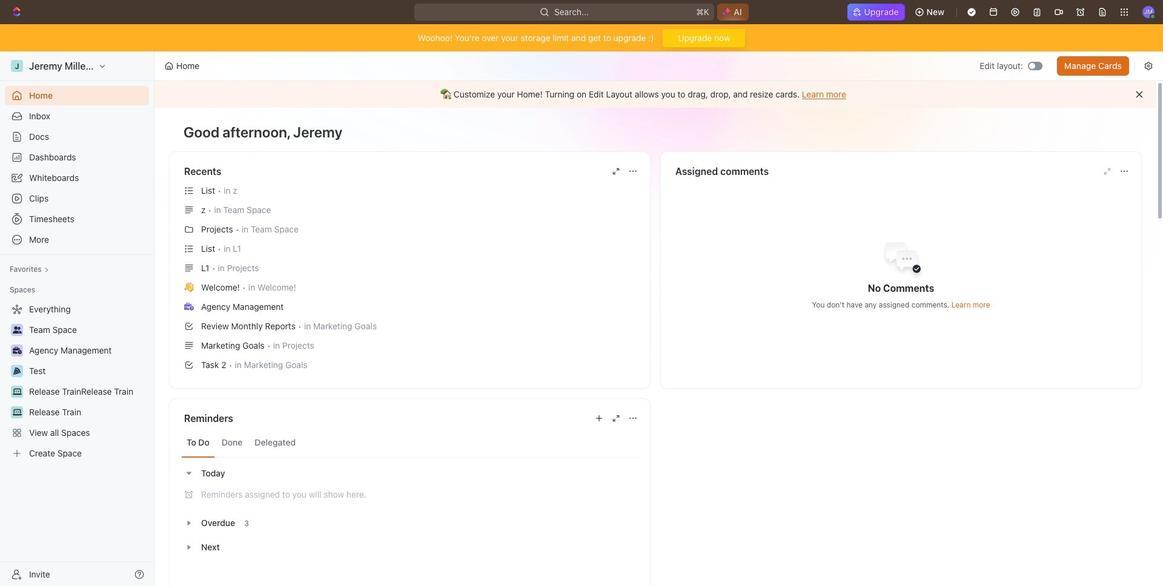 Task type: vqa. For each thing, say whether or not it's contained in the screenshot.
4th "row" from the bottom of the page
no



Task type: locate. For each thing, give the bounding box(es) containing it.
tree inside 'sidebar' "navigation"
[[5, 300, 149, 464]]

tab list
[[182, 429, 638, 458]]

sidebar navigation
[[0, 52, 157, 587]]

laptop code image
[[12, 389, 22, 396], [12, 409, 22, 416]]

pizza slice image
[[13, 368, 21, 375]]

alert
[[155, 81, 1157, 108]]

0 vertical spatial laptop code image
[[12, 389, 22, 396]]

1 vertical spatial laptop code image
[[12, 409, 22, 416]]

tree
[[5, 300, 149, 464]]

business time image
[[184, 303, 194, 311]]

user group image
[[12, 327, 22, 334]]

jeremy miller's workspace, , element
[[11, 60, 23, 72]]



Task type: describe. For each thing, give the bounding box(es) containing it.
business time image
[[12, 347, 22, 355]]

1 laptop code image from the top
[[12, 389, 22, 396]]

2 laptop code image from the top
[[12, 409, 22, 416]]



